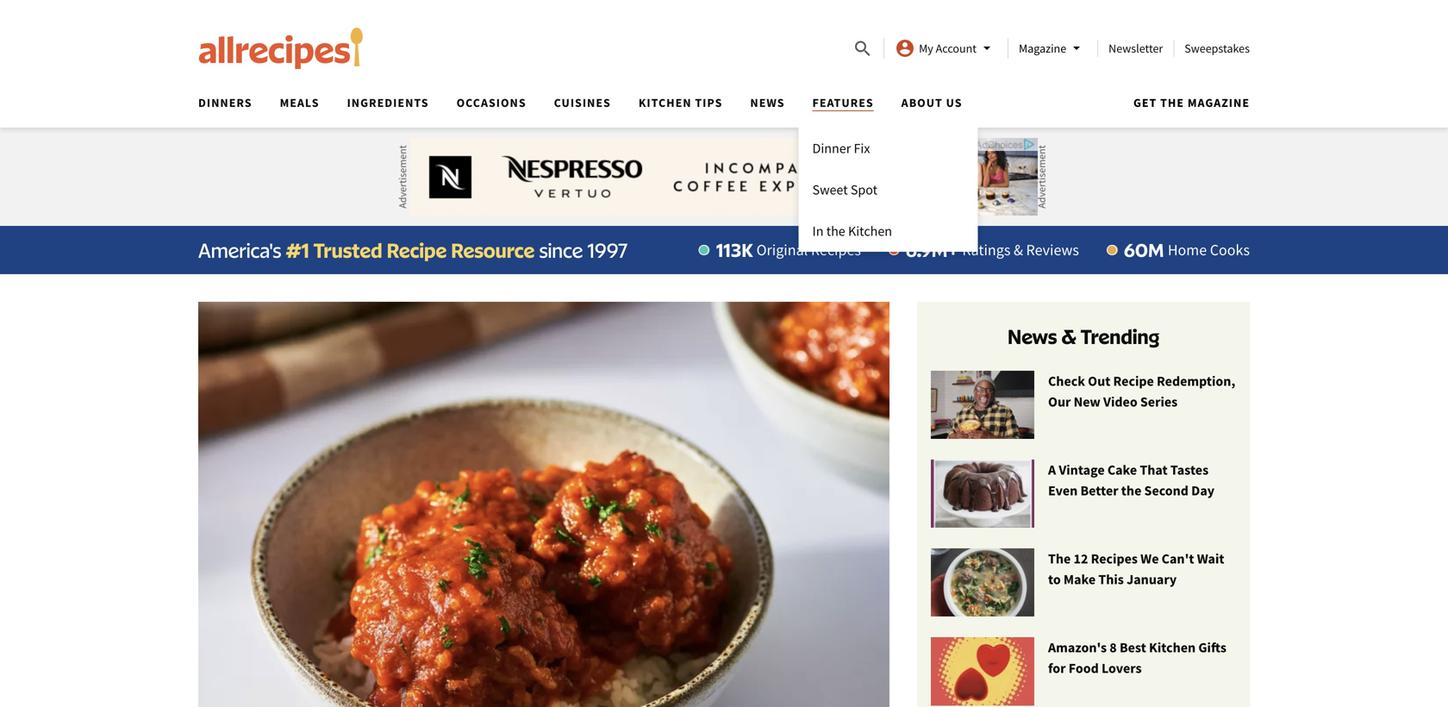 Task type: locate. For each thing, give the bounding box(es) containing it.
the right in
[[827, 222, 846, 240]]

113k original recipes
[[716, 238, 861, 261]]

the
[[827, 222, 846, 240], [1122, 482, 1142, 499]]

1 vertical spatial recipes
[[1091, 550, 1138, 567]]

caret_down image left magazine
[[977, 38, 998, 59]]

amazon's 8 best kitchen gifts for food lovers
[[1048, 639, 1227, 677]]

&
[[1014, 240, 1023, 260], [1062, 324, 1077, 349]]

& inside 6.9m+ ratings & reviews
[[1014, 240, 1023, 260]]

0 horizontal spatial &
[[1014, 240, 1023, 260]]

recipe right trusted
[[387, 238, 447, 263]]

1 horizontal spatial the
[[1122, 482, 1142, 499]]

the
[[1048, 550, 1071, 567]]

60m
[[1124, 238, 1165, 261]]

0 vertical spatial kitchen
[[639, 95, 692, 110]]

navigation
[[185, 90, 1250, 252]]

trusted
[[314, 238, 382, 263]]

banner
[[0, 0, 1449, 252]]

0 horizontal spatial news
[[750, 95, 785, 110]]

& right ratings
[[1014, 240, 1023, 260]]

sweet spot
[[813, 181, 878, 198]]

spot
[[851, 181, 878, 198]]

1 caret_down image from the left
[[977, 38, 998, 59]]

the down cake
[[1122, 482, 1142, 499]]

0 horizontal spatial kitchen
[[639, 95, 692, 110]]

news for news & trending
[[1008, 324, 1057, 349]]

recipes down the in the kitchen
[[811, 240, 861, 260]]

our
[[1048, 393, 1071, 410]]

banner containing dinner fix
[[0, 0, 1449, 252]]

account image
[[895, 38, 916, 59]]

ingredients link
[[347, 95, 429, 110]]

recipes up this
[[1091, 550, 1138, 567]]

1 horizontal spatial caret_down image
[[1067, 38, 1087, 59]]

1 vertical spatial kitchen
[[848, 222, 892, 240]]

navigation containing dinner fix
[[185, 90, 1250, 252]]

0 vertical spatial recipe
[[387, 238, 447, 263]]

2 horizontal spatial kitchen
[[1149, 639, 1196, 656]]

0 vertical spatial news
[[750, 95, 785, 110]]

in the kitchen
[[813, 222, 892, 240]]

kitchen right best
[[1149, 639, 1196, 656]]

advertisement element
[[410, 138, 1038, 216]]

1 horizontal spatial news
[[1008, 324, 1057, 349]]

home image
[[198, 28, 364, 69]]

get the magazine
[[1134, 95, 1250, 110]]

0 horizontal spatial the
[[827, 222, 846, 240]]

0 horizontal spatial recipes
[[811, 240, 861, 260]]

& up the check
[[1062, 324, 1077, 349]]

0 vertical spatial &
[[1014, 240, 1023, 260]]

magazine
[[1188, 95, 1250, 110]]

1 horizontal spatial &
[[1062, 324, 1077, 349]]

kitchen left tips
[[639, 95, 692, 110]]

lovers
[[1102, 660, 1142, 677]]

0 horizontal spatial caret_down image
[[977, 38, 998, 59]]

news right tips
[[750, 95, 785, 110]]

1 vertical spatial recipe
[[1114, 372, 1154, 390]]

dinners link
[[198, 95, 252, 110]]

the 12 recipes we can't wait to make this january link
[[931, 549, 1236, 617]]

occasions
[[457, 95, 527, 110]]

kitchen
[[639, 95, 692, 110], [848, 222, 892, 240], [1149, 639, 1196, 656]]

kitchen down spot in the top right of the page
[[848, 222, 892, 240]]

magazine button
[[1019, 38, 1087, 59]]

recipes
[[811, 240, 861, 260], [1091, 550, 1138, 567]]

0 vertical spatial recipes
[[811, 240, 861, 260]]

sweet
[[813, 181, 848, 198]]

recipe
[[387, 238, 447, 263], [1114, 372, 1154, 390]]

113k
[[716, 238, 753, 261]]

6.9m+ ratings & reviews
[[906, 238, 1079, 261]]

0 vertical spatial the
[[827, 222, 846, 240]]

dinner
[[813, 140, 851, 157]]

news up the check
[[1008, 324, 1057, 349]]

news
[[750, 95, 785, 110], [1008, 324, 1057, 349]]

recipe inside check out recipe redemption, our new video series
[[1114, 372, 1154, 390]]

caret_down image
[[977, 38, 998, 59], [1067, 38, 1087, 59]]

this
[[1099, 571, 1124, 588]]

60m home cooks
[[1124, 238, 1250, 261]]

1 vertical spatial the
[[1122, 482, 1142, 499]]

news & trending
[[1008, 324, 1160, 349]]

roscoe hall holding a bowl from the one pan mac n cheese redux recipe image
[[931, 371, 1035, 440]]

1 horizontal spatial recipes
[[1091, 550, 1138, 567]]

can't
[[1162, 550, 1195, 567]]

second
[[1145, 482, 1189, 499]]

2 vertical spatial kitchen
[[1149, 639, 1196, 656]]

recipes inside 113k original recipes
[[811, 240, 861, 260]]

recipe up video
[[1114, 372, 1154, 390]]

overhead view of italian wedding soup with carrots, greens, orzo pasta and meatballs in a white bowl image
[[931, 549, 1035, 617]]

news inside 'navigation'
[[750, 95, 785, 110]]

magazine
[[1019, 41, 1067, 56]]

the inside the a vintage cake that tastes even better the second day
[[1122, 482, 1142, 499]]

search image
[[853, 39, 874, 59]]

1 horizontal spatial recipe
[[1114, 372, 1154, 390]]

0 horizontal spatial recipe
[[387, 238, 447, 263]]

home
[[1168, 240, 1207, 260]]

silivo silicone heart shaped cake pans on a yellow and red ben-day dot background. image
[[931, 637, 1035, 706]]

check
[[1048, 372, 1086, 390]]

caret_down image left newsletter
[[1067, 38, 1087, 59]]

1 vertical spatial &
[[1062, 324, 1077, 349]]

recipes inside the 12 recipes we can't wait to make this january
[[1091, 550, 1138, 567]]

kitchen tips
[[639, 95, 723, 110]]

news for news link
[[750, 95, 785, 110]]

food
[[1069, 660, 1099, 677]]

reviews
[[1026, 240, 1079, 260]]

day
[[1192, 482, 1215, 499]]

1 vertical spatial news
[[1008, 324, 1057, 349]]



Task type: vqa. For each thing, say whether or not it's contained in the screenshot.
A Vintage Cake That Tastes Even Better the Second Day
yes



Task type: describe. For each thing, give the bounding box(es) containing it.
my account button
[[895, 38, 998, 59]]

kitchen inside amazon's 8 best kitchen gifts for food lovers
[[1149, 639, 1196, 656]]

for
[[1048, 660, 1066, 677]]

ratings
[[963, 240, 1011, 260]]

tastes
[[1171, 461, 1209, 479]]

tunnel of fudge cake, chocolate bundt cake on cake stand with purple border image
[[931, 460, 1035, 529]]

the
[[1161, 95, 1185, 110]]

check out recipe redemption, our new video series
[[1048, 372, 1236, 410]]

news link
[[750, 95, 785, 110]]

cuisines
[[554, 95, 611, 110]]

cooks
[[1210, 240, 1250, 260]]

redemption,
[[1157, 372, 1236, 390]]

dinner fix link
[[799, 128, 978, 169]]

new
[[1074, 393, 1101, 410]]

fix
[[854, 140, 870, 157]]

8
[[1110, 639, 1117, 656]]

2 caret_down image from the left
[[1067, 38, 1087, 59]]

america's
[[198, 238, 281, 263]]

even
[[1048, 482, 1078, 499]]

better
[[1081, 482, 1119, 499]]

out
[[1088, 372, 1111, 390]]

gifts
[[1199, 639, 1227, 656]]

#1
[[286, 238, 310, 263]]

sweepstakes link
[[1185, 41, 1250, 56]]

january
[[1127, 571, 1177, 588]]

about us
[[902, 95, 963, 110]]

wait
[[1197, 550, 1225, 567]]

kitchen tips link
[[639, 95, 723, 110]]

sweet spot link
[[799, 169, 978, 210]]

original
[[757, 240, 808, 260]]

the 12 recipes we can't wait to make this january
[[1048, 550, 1225, 588]]

a
[[1048, 461, 1056, 479]]

1 horizontal spatial kitchen
[[848, 222, 892, 240]]

ingredients
[[347, 95, 429, 110]]

best
[[1120, 639, 1147, 656]]

features
[[813, 95, 874, 110]]

america's #1 trusted recipe resource since 1997
[[198, 238, 629, 263]]

get the magazine link
[[1134, 95, 1250, 110]]

resource
[[451, 238, 535, 263]]

trending
[[1081, 324, 1160, 349]]

recipes for the
[[1091, 550, 1138, 567]]

vintage
[[1059, 461, 1105, 479]]

cake
[[1108, 461, 1137, 479]]

about
[[902, 95, 943, 110]]

series
[[1141, 393, 1178, 410]]

dinner fix
[[813, 140, 870, 157]]

check out recipe redemption, our new video series link
[[931, 371, 1236, 440]]

amazon's
[[1048, 639, 1107, 656]]

a vintage cake that tastes even better the second day
[[1048, 461, 1215, 499]]

cuisines link
[[554, 95, 611, 110]]

melinda's porcupine meatballs image
[[198, 302, 890, 707]]

dinners
[[198, 95, 252, 110]]

since
[[539, 238, 583, 263]]

video
[[1104, 393, 1138, 410]]

in the kitchen link
[[799, 210, 978, 252]]

newsletter button
[[1109, 41, 1163, 56]]

occasions link
[[457, 95, 527, 110]]

sweepstakes
[[1185, 41, 1250, 56]]

about us link
[[902, 95, 963, 110]]

recipes for 113k
[[811, 240, 861, 260]]

get
[[1134, 95, 1157, 110]]

features link
[[813, 95, 874, 110]]

my account
[[919, 41, 977, 56]]

we
[[1141, 550, 1159, 567]]

newsletter
[[1109, 41, 1163, 56]]

meals link
[[280, 95, 320, 110]]

account
[[936, 41, 977, 56]]

amazon's 8 best kitchen gifts for food lovers link
[[931, 637, 1236, 706]]

make
[[1064, 571, 1096, 588]]

that
[[1140, 461, 1168, 479]]

to
[[1048, 571, 1061, 588]]

tips
[[695, 95, 723, 110]]

6.9m+
[[906, 238, 959, 261]]

us
[[946, 95, 963, 110]]

in
[[813, 222, 824, 240]]

meals
[[280, 95, 320, 110]]

12
[[1074, 550, 1088, 567]]

a vintage cake that tastes even better the second day link
[[931, 460, 1236, 529]]

1997
[[588, 238, 629, 263]]

my
[[919, 41, 934, 56]]



